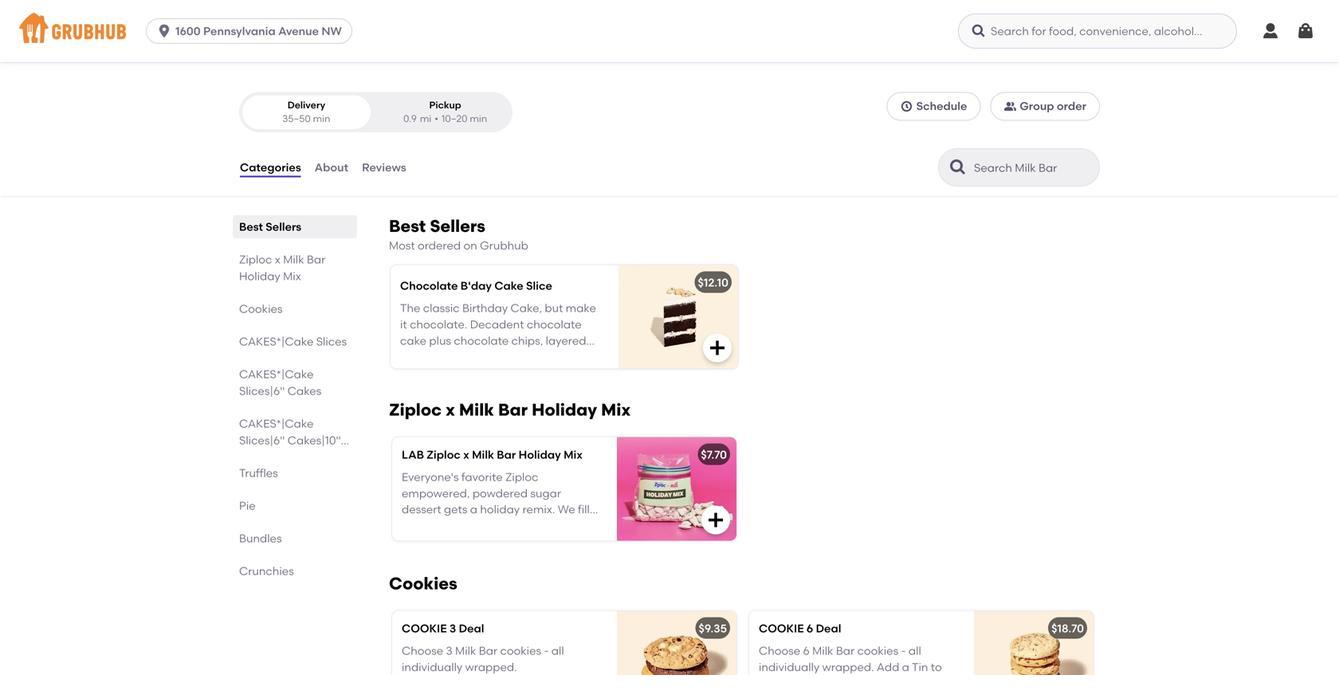 Task type: locate. For each thing, give the bounding box(es) containing it.
2 individually from the left
[[759, 660, 820, 674]]

1 vertical spatial 3
[[446, 644, 453, 658]]

tin
[[912, 660, 928, 674]]

slices|6" inside 'cakes*|cake slices|6" cakes|10" cakes truffles'
[[239, 434, 285, 447]]

2 choose from the left
[[759, 644, 801, 658]]

1 horizontal spatial x
[[446, 400, 455, 420]]

grubhub
[[480, 239, 528, 252]]

35–50
[[283, 113, 311, 125]]

st
[[310, 18, 321, 32]]

cookie
[[402, 622, 447, 635], [759, 622, 804, 635]]

bar for best sellers
[[307, 253, 326, 266]]

nw
[[323, 18, 343, 32], [322, 24, 342, 38]]

0 horizontal spatial individually
[[402, 660, 463, 674]]

holiday
[[239, 270, 280, 283], [532, 400, 597, 420], [519, 448, 561, 462]]

choose
[[402, 644, 443, 658], [759, 644, 801, 658]]

ziploc right lab
[[427, 448, 461, 462]]

group order
[[1020, 99, 1087, 113]]

cookies
[[239, 302, 283, 316], [389, 574, 457, 594]]

$18.70
[[1052, 622, 1084, 635]]

ziploc
[[239, 253, 272, 266], [389, 400, 442, 420], [427, 448, 461, 462]]

1 horizontal spatial wrapped.
[[822, 660, 874, 674]]

0 vertical spatial holiday
[[239, 270, 280, 283]]

2 cookies from the left
[[858, 644, 899, 658]]

nw inside button
[[323, 18, 343, 32]]

good food
[[325, 43, 375, 55]]

wrapped. left add
[[822, 660, 874, 674]]

bar inside choose 6 milk bar cookies - all individually wrapped. add a tin t
[[836, 644, 855, 658]]

0 horizontal spatial -
[[544, 644, 549, 658]]

subscription pass image
[[239, 19, 255, 32]]

3 down cookie 3 deal
[[446, 644, 453, 658]]

cookie 3 deal image
[[617, 611, 737, 675]]

cookie 6 deal
[[759, 622, 841, 635]]

reviews button
[[361, 139, 407, 196]]

cookies up cakes*|cake slices
[[239, 302, 283, 316]]

on
[[464, 239, 477, 252]]

deal up choose 6 milk bar cookies - all individually wrapped. add a tin t
[[816, 622, 841, 635]]

1 horizontal spatial deal
[[816, 622, 841, 635]]

1 all from the left
[[552, 644, 564, 658]]

0 horizontal spatial sellers
[[266, 220, 301, 234]]

0 vertical spatial 3
[[450, 622, 456, 635]]

1 vertical spatial cookies
[[389, 574, 457, 594]]

1 vertical spatial cakes
[[239, 451, 273, 464]]

choose down cookie 3 deal
[[402, 644, 443, 658]]

chocolate
[[400, 279, 458, 292]]

min inside delivery 35–50 min
[[313, 113, 330, 125]]

• up good food
[[347, 18, 352, 32]]

cookies inside choose 6 milk bar cookies - all individually wrapped. add a tin t
[[858, 644, 899, 658]]

0 horizontal spatial wrapped.
[[465, 660, 517, 674]]

$7.70
[[701, 448, 727, 462]]

0 vertical spatial slices|6"
[[239, 384, 285, 398]]

sellers down categories button
[[266, 220, 301, 234]]

1 horizontal spatial cookies
[[389, 574, 457, 594]]

cakes*|cake inside 'cakes*|cake slices|6" cakes|10" cakes truffles'
[[239, 417, 314, 431]]

0 vertical spatial cakes
[[288, 384, 322, 398]]

crunchies
[[239, 565, 294, 578]]

slices|6" inside cakes*|cake slices|6" cakes
[[239, 384, 285, 398]]

2 vertical spatial cakes*|cake
[[239, 417, 314, 431]]

nw for 1600 pennsylvania avenue nw
[[322, 24, 342, 38]]

1 horizontal spatial svg image
[[706, 511, 726, 530]]

milk for cookie 3 deal
[[455, 644, 476, 658]]

1 min from the left
[[313, 113, 330, 125]]

cakes*|cake down cakes*|cake slices
[[239, 368, 314, 381]]

individually inside choose 6 milk bar cookies - all individually wrapped. add a tin t
[[759, 660, 820, 674]]

- inside choose 6 milk bar cookies - all individually wrapped. add a tin t
[[901, 644, 906, 658]]

sellers up the on
[[430, 216, 486, 236]]

individually inside choose 3 milk bar cookies - all individually wrapped.
[[402, 660, 463, 674]]

cakes inside 'cakes*|cake slices|6" cakes|10" cakes truffles'
[[239, 451, 273, 464]]

0 horizontal spatial min
[[313, 113, 330, 125]]

sellers for best sellers
[[266, 220, 301, 234]]

all for choose 3 milk bar cookies - all individually wrapped.
[[552, 644, 564, 658]]

cakes*|cake down cakes*|cake slices|6" cakes
[[239, 417, 314, 431]]

0 vertical spatial ziploc x milk bar holiday mix
[[239, 253, 326, 283]]

nw for 1525 15th st nw
[[323, 18, 343, 32]]

min down delivery
[[313, 113, 330, 125]]

individually
[[402, 660, 463, 674], [759, 660, 820, 674]]

option group
[[239, 92, 513, 132]]

bar inside ziploc x milk bar holiday mix
[[307, 253, 326, 266]]

1 vertical spatial cakes*|cake
[[239, 368, 314, 381]]

1 horizontal spatial sellers
[[430, 216, 486, 236]]

svg image
[[156, 23, 172, 39], [971, 23, 987, 39], [706, 511, 726, 530]]

1 horizontal spatial cakes
[[288, 384, 322, 398]]

bar
[[307, 253, 326, 266], [498, 400, 528, 420], [497, 448, 516, 462], [479, 644, 498, 658], [836, 644, 855, 658]]

76
[[300, 42, 312, 55]]

2 cakes*|cake from the top
[[239, 368, 314, 381]]

•
[[347, 18, 352, 32], [435, 113, 439, 125]]

0 horizontal spatial mix
[[283, 270, 301, 283]]

bundles
[[239, 532, 282, 545]]

1 vertical spatial •
[[435, 113, 439, 125]]

1 vertical spatial slices|6"
[[239, 434, 285, 447]]

0.9
[[403, 113, 417, 125]]

1 vertical spatial ziploc x milk bar holiday mix
[[389, 400, 631, 420]]

cakes*|cake for cakes*|cake slices|6" cakes
[[239, 368, 314, 381]]

1 horizontal spatial mix
[[564, 448, 583, 462]]

0 horizontal spatial cakes
[[239, 451, 273, 464]]

2 deal from the left
[[816, 622, 841, 635]]

cakes*|cake slices|6" cakes
[[239, 368, 322, 398]]

bar for cookie 3 deal
[[479, 644, 498, 658]]

1 cakes*|cake from the top
[[239, 335, 314, 348]]

1 horizontal spatial -
[[901, 644, 906, 658]]

0 horizontal spatial choose
[[402, 644, 443, 658]]

3
[[450, 622, 456, 635], [446, 644, 453, 658]]

cookies inside choose 3 milk bar cookies - all individually wrapped.
[[500, 644, 541, 658]]

6
[[807, 622, 813, 635], [803, 644, 810, 658]]

wrapped. down cookie 3 deal
[[465, 660, 517, 674]]

1 horizontal spatial best
[[389, 216, 426, 236]]

milk inside choose 6 milk bar cookies - all individually wrapped. add a tin t
[[813, 644, 834, 658]]

holiday inside ziploc x milk bar holiday mix
[[239, 270, 280, 283]]

milk inside choose 3 milk bar cookies - all individually wrapped.
[[455, 644, 476, 658]]

all inside choose 3 milk bar cookies - all individually wrapped.
[[552, 644, 564, 658]]

1 horizontal spatial min
[[470, 113, 487, 125]]

-
[[544, 644, 549, 658], [901, 644, 906, 658]]

0 vertical spatial •
[[347, 18, 352, 32]]

x
[[275, 253, 281, 266], [446, 400, 455, 420], [463, 448, 469, 462]]

lab ziploc x milk bar holiday mix image
[[617, 437, 737, 541]]

best
[[389, 216, 426, 236], [239, 220, 263, 234]]

search icon image
[[949, 158, 968, 177]]

milk inside ziploc x milk bar holiday mix
[[283, 253, 304, 266]]

cookie up choose 3 milk bar cookies - all individually wrapped.
[[402, 622, 447, 635]]

1 horizontal spatial cookies
[[858, 644, 899, 658]]

ziploc x milk bar holiday mix
[[239, 253, 326, 283], [389, 400, 631, 420]]

choose down cookie 6 deal
[[759, 644, 801, 658]]

slices|6" for cakes
[[239, 384, 285, 398]]

deal for cookie 3 deal
[[459, 622, 484, 635]]

1 horizontal spatial individually
[[759, 660, 820, 674]]

svg image inside schedule button
[[901, 100, 913, 113]]

0 horizontal spatial all
[[552, 644, 564, 658]]

sellers inside best sellers most ordered on grubhub
[[430, 216, 486, 236]]

slices|6" down cakes*|cake slices
[[239, 384, 285, 398]]

ziploc down best sellers
[[239, 253, 272, 266]]

Search for food, convenience, alcohol... search field
[[958, 14, 1237, 49]]

1 cookie from the left
[[402, 622, 447, 635]]

2 all from the left
[[909, 644, 921, 658]]

best for best sellers
[[239, 220, 263, 234]]

2 min from the left
[[470, 113, 487, 125]]

2 slices|6" from the top
[[239, 434, 285, 447]]

min
[[313, 113, 330, 125], [470, 113, 487, 125]]

2 wrapped. from the left
[[822, 660, 874, 674]]

6 up choose 6 milk bar cookies - all individually wrapped. add a tin t
[[807, 622, 813, 635]]

6 down cookie 6 deal
[[803, 644, 810, 658]]

milk for cookie 6 deal
[[813, 644, 834, 658]]

mix
[[283, 270, 301, 283], [601, 400, 631, 420], [564, 448, 583, 462]]

1 horizontal spatial ziploc x milk bar holiday mix
[[389, 400, 631, 420]]

0 vertical spatial ziploc
[[239, 253, 272, 266]]

x right lab
[[463, 448, 469, 462]]

milk for best sellers
[[283, 253, 304, 266]]

milk down best sellers
[[283, 253, 304, 266]]

3 up choose 3 milk bar cookies - all individually wrapped.
[[450, 622, 456, 635]]

- for choose 6 milk bar cookies - all individually wrapped. add a tin t
[[901, 644, 906, 658]]

0 vertical spatial 6
[[807, 622, 813, 635]]

cakes*|cake
[[239, 335, 314, 348], [239, 368, 314, 381], [239, 417, 314, 431]]

cakes up 'cakes|10"'
[[288, 384, 322, 398]]

delivery 35–50 min
[[283, 99, 330, 125]]

cakes*|cake for cakes*|cake slices
[[239, 335, 314, 348]]

milk up "lab ziploc x milk bar holiday mix"
[[459, 400, 494, 420]]

best inside best sellers most ordered on grubhub
[[389, 216, 426, 236]]

choose 6 milk bar cookies - all individually wrapped. add a tin t
[[759, 644, 942, 675]]

ziploc x milk bar holiday mix down best sellers
[[239, 253, 326, 283]]

choose inside choose 6 milk bar cookies - all individually wrapped. add a tin t
[[759, 644, 801, 658]]

6 for choose
[[803, 644, 810, 658]]

slices|6" up truffles
[[239, 434, 285, 447]]

ziploc x milk bar holiday mix up "lab ziploc x milk bar holiday mix"
[[389, 400, 631, 420]]

6 inside choose 6 milk bar cookies - all individually wrapped. add a tin t
[[803, 644, 810, 658]]

add
[[877, 660, 900, 674]]

wrapped.
[[465, 660, 517, 674], [822, 660, 874, 674]]

1525 15th st nw button
[[258, 16, 344, 34]]

2 horizontal spatial svg image
[[971, 23, 987, 39]]

milk
[[283, 253, 304, 266], [459, 400, 494, 420], [472, 448, 494, 462], [455, 644, 476, 658], [813, 644, 834, 658]]

1 slices|6" from the top
[[239, 384, 285, 398]]

svg image
[[1261, 22, 1280, 41], [1296, 22, 1316, 41], [901, 100, 913, 113], [708, 338, 727, 357]]

0 horizontal spatial ziploc x milk bar holiday mix
[[239, 253, 326, 283]]

min inside pickup 0.9 mi • 10–20 min
[[470, 113, 487, 125]]

1 wrapped. from the left
[[465, 660, 517, 674]]

slices|6"
[[239, 384, 285, 398], [239, 434, 285, 447]]

wrapped. inside choose 3 milk bar cookies - all individually wrapped.
[[465, 660, 517, 674]]

0 vertical spatial cakes*|cake
[[239, 335, 314, 348]]

bar inside choose 3 milk bar cookies - all individually wrapped.
[[479, 644, 498, 658]]

cakes*|cake up cakes*|cake slices|6" cakes
[[239, 335, 314, 348]]

2 horizontal spatial x
[[463, 448, 469, 462]]

deal
[[459, 622, 484, 635], [816, 622, 841, 635]]

min right 10–20
[[470, 113, 487, 125]]

2 cookie from the left
[[759, 622, 804, 635]]

- inside choose 3 milk bar cookies - all individually wrapped.
[[544, 644, 549, 658]]

ziploc up lab
[[389, 400, 442, 420]]

0 vertical spatial cookies
[[239, 302, 283, 316]]

pennsylvania
[[203, 24, 276, 38]]

0 horizontal spatial best
[[239, 220, 263, 234]]

all
[[552, 644, 564, 658], [909, 644, 921, 658]]

best up most at the left of page
[[389, 216, 426, 236]]

milk down cookie 3 deal
[[455, 644, 476, 658]]

1 choose from the left
[[402, 644, 443, 658]]

nw inside button
[[322, 24, 342, 38]]

2 vertical spatial x
[[463, 448, 469, 462]]

3 cakes*|cake from the top
[[239, 417, 314, 431]]

1 horizontal spatial choose
[[759, 644, 801, 658]]

cakes up truffles
[[239, 451, 273, 464]]

0 horizontal spatial deal
[[459, 622, 484, 635]]

0 vertical spatial mix
[[283, 270, 301, 283]]

2 vertical spatial mix
[[564, 448, 583, 462]]

individually down cookie 3 deal
[[402, 660, 463, 674]]

1 - from the left
[[544, 644, 549, 658]]

wrapped. inside choose 6 milk bar cookies - all individually wrapped. add a tin t
[[822, 660, 874, 674]]

cakes
[[288, 384, 322, 398], [239, 451, 273, 464]]

pickup
[[429, 99, 461, 111]]

cakes|10"
[[288, 434, 341, 447]]

1 deal from the left
[[459, 622, 484, 635]]

sellers
[[430, 216, 486, 236], [266, 220, 301, 234]]

1 vertical spatial x
[[446, 400, 455, 420]]

1 vertical spatial 6
[[803, 644, 810, 658]]

1 vertical spatial mix
[[601, 400, 631, 420]]

deal up choose 3 milk bar cookies - all individually wrapped.
[[459, 622, 484, 635]]

main navigation navigation
[[0, 0, 1339, 62]]

0 horizontal spatial cookie
[[402, 622, 447, 635]]

3 inside choose 3 milk bar cookies - all individually wrapped.
[[446, 644, 453, 658]]

0 horizontal spatial x
[[275, 253, 281, 266]]

2 vertical spatial ziploc
[[427, 448, 461, 462]]

cookie 6 deal image
[[974, 611, 1094, 675]]

sellers for best sellers most ordered on grubhub
[[430, 216, 486, 236]]

cookies
[[500, 644, 541, 658], [858, 644, 899, 658]]

cakes*|cake inside cakes*|cake slices|6" cakes
[[239, 368, 314, 381]]

1 horizontal spatial •
[[435, 113, 439, 125]]

best down categories button
[[239, 220, 263, 234]]

x up "lab ziploc x milk bar holiday mix"
[[446, 400, 455, 420]]

1 horizontal spatial all
[[909, 644, 921, 658]]

0 vertical spatial x
[[275, 253, 281, 266]]

truffles
[[239, 466, 278, 480]]

1 cookies from the left
[[500, 644, 541, 658]]

0 horizontal spatial cookies
[[500, 644, 541, 658]]

cookies up cookie 3 deal
[[389, 574, 457, 594]]

option group containing delivery 35–50 min
[[239, 92, 513, 132]]

categories
[[240, 161, 301, 174]]

1600 pennsylvania avenue nw
[[175, 24, 342, 38]]

0 horizontal spatial svg image
[[156, 23, 172, 39]]

2 horizontal spatial mix
[[601, 400, 631, 420]]

mi
[[420, 113, 432, 125]]

1 horizontal spatial cookie
[[759, 622, 804, 635]]

1 individually from the left
[[402, 660, 463, 674]]

2 - from the left
[[901, 644, 906, 658]]

x down best sellers
[[275, 253, 281, 266]]

choose inside choose 3 milk bar cookies - all individually wrapped.
[[402, 644, 443, 658]]

cookie right $9.35 at the right bottom of the page
[[759, 622, 804, 635]]

schedule
[[917, 99, 967, 113]]

a
[[902, 660, 910, 674]]

milk down cookie 6 deal
[[813, 644, 834, 658]]

• right mi on the top of the page
[[435, 113, 439, 125]]

all inside choose 6 milk bar cookies - all individually wrapped. add a tin t
[[909, 644, 921, 658]]

individually down cookie 6 deal
[[759, 660, 820, 674]]

categories button
[[239, 139, 302, 196]]



Task type: vqa. For each thing, say whether or not it's contained in the screenshot.
NW
yes



Task type: describe. For each thing, give the bounding box(es) containing it.
wrapped. for cookie 3 deal
[[465, 660, 517, 674]]

lab ziploc x milk bar holiday mix
[[402, 448, 583, 462]]

most
[[389, 239, 415, 252]]

choose for choose 6 milk bar cookies - all individually wrapped. add a tin t
[[759, 644, 801, 658]]

about button
[[314, 139, 349, 196]]

1600
[[175, 24, 201, 38]]

1 vertical spatial holiday
[[532, 400, 597, 420]]

cookies for cookie 6 deal
[[858, 644, 899, 658]]

cakes*|cake slices
[[239, 335, 347, 348]]

star icon image
[[239, 41, 255, 57]]

cakes*|cake slices|6" cakes|10" cakes truffles
[[239, 417, 341, 480]]

choose for choose 3 milk bar cookies - all individually wrapped.
[[402, 644, 443, 658]]

best sellers
[[239, 220, 301, 234]]

0 horizontal spatial •
[[347, 18, 352, 32]]

$9.35
[[699, 622, 727, 635]]

- for choose 3 milk bar cookies - all individually wrapped.
[[544, 644, 549, 658]]

10–20
[[442, 113, 468, 125]]

reviews
[[362, 161, 406, 174]]

5
[[255, 42, 262, 55]]

3 for cookie
[[450, 622, 456, 635]]

ziploc inside ziploc x milk bar holiday mix
[[239, 253, 272, 266]]

choose 3 milk bar cookies - all individually wrapped.
[[402, 644, 564, 674]]

wrapped. for cookie 6 deal
[[822, 660, 874, 674]]

1600 pennsylvania avenue nw button
[[146, 18, 359, 44]]

cake
[[495, 279, 524, 292]]

svg image inside 1600 pennsylvania avenue nw button
[[156, 23, 172, 39]]

milk right lab
[[472, 448, 494, 462]]

schedule button
[[887, 92, 981, 121]]

individually for 3
[[402, 660, 463, 674]]

$12.10
[[698, 276, 729, 289]]

people icon image
[[1004, 100, 1017, 113]]

cookies for cookie 3 deal
[[500, 644, 541, 658]]

best sellers most ordered on grubhub
[[389, 216, 528, 252]]

0 horizontal spatial cookies
[[239, 302, 283, 316]]

(109)
[[265, 42, 290, 55]]

slices|6" for cakes|10"
[[239, 434, 285, 447]]

about
[[315, 161, 348, 174]]

2 vertical spatial holiday
[[519, 448, 561, 462]]

order
[[1057, 99, 1087, 113]]

b'day
[[461, 279, 492, 292]]

15th
[[285, 18, 307, 32]]

group
[[1020, 99, 1054, 113]]

slice
[[526, 279, 552, 292]]

cookie for cookie 3 deal
[[402, 622, 447, 635]]

all for choose 6 milk bar cookies - all individually wrapped. add a tin t
[[909, 644, 921, 658]]

cookie for cookie 6 deal
[[759, 622, 804, 635]]

x inside ziploc x milk bar holiday mix
[[275, 253, 281, 266]]

delivery
[[288, 99, 325, 111]]

avenue
[[278, 24, 319, 38]]

cakes inside cakes*|cake slices|6" cakes
[[288, 384, 322, 398]]

deal for cookie 6 deal
[[816, 622, 841, 635]]

slices
[[316, 335, 347, 348]]

chocolate b'day cake slice
[[400, 279, 552, 292]]

3 for choose
[[446, 644, 453, 658]]

1525
[[259, 18, 283, 32]]

good
[[325, 43, 351, 55]]

best for best sellers most ordered on grubhub
[[389, 216, 426, 236]]

lab
[[402, 448, 424, 462]]

1525 15th st nw
[[259, 18, 343, 32]]

1 vertical spatial ziploc
[[389, 400, 442, 420]]

food
[[354, 43, 375, 55]]

pie
[[239, 499, 256, 513]]

mix inside ziploc x milk bar holiday mix
[[283, 270, 301, 283]]

bar for cookie 6 deal
[[836, 644, 855, 658]]

pickup 0.9 mi • 10–20 min
[[403, 99, 487, 125]]

group order button
[[990, 92, 1100, 121]]

• inside pickup 0.9 mi • 10–20 min
[[435, 113, 439, 125]]

ordered
[[418, 239, 461, 252]]

individually for 6
[[759, 660, 820, 674]]

cookie 3 deal
[[402, 622, 484, 635]]

chocolate b'day cake slice image
[[619, 265, 738, 369]]

Search Milk Bar search field
[[973, 160, 1095, 175]]

6 for cookie
[[807, 622, 813, 635]]



